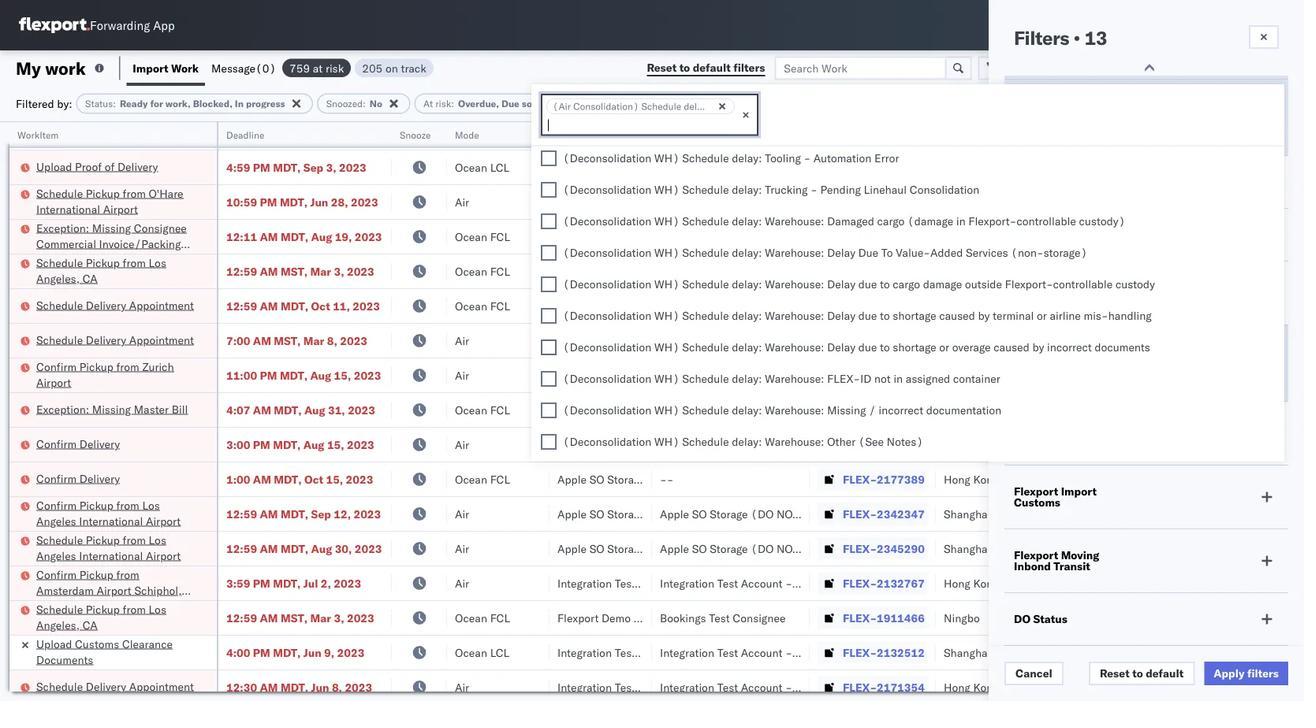 Task type: vqa. For each thing, say whether or not it's contained in the screenshot.
the external (3) BUTTON
no



Task type: locate. For each thing, give the bounding box(es) containing it.
7 (deconsolidation from the top
[[563, 341, 652, 355]]

not for 12:59 am mdt, oct 11, 2023
[[674, 299, 696, 313]]

shanghai,
[[944, 403, 994, 417], [944, 646, 994, 660]]

12:59 am mst, mar 3, 2023 for the schedule pickup from los angeles, ca link related to 1st schedule pickup from los angeles, ca button from the bottom
[[226, 612, 374, 625]]

default up consignee button on the top
[[693, 61, 731, 75]]

proof
[[75, 160, 102, 174]]

0 vertical spatial 7:00
[[226, 126, 250, 140]]

7 ocean from the top
[[455, 612, 487, 625]]

flex-2132767
[[843, 577, 925, 591]]

mdt, down '3:00 pm mdt, aug 15, 2023'
[[274, 473, 302, 487]]

integration test account - karl lagerfeld for flex-2171354
[[660, 681, 865, 695]]

missing inside 'exception: missing consignee commercial invoice/packing list'
[[92, 221, 131, 235]]

flex- for 12:59 am mdt, aug 30, 2023
[[843, 542, 877, 556]]

schedule delivery appointment link for 12:59
[[36, 298, 194, 313]]

from inside schedule pickup from o'hare international airport
[[123, 187, 146, 200]]

ningbo left do
[[944, 612, 980, 625]]

automation
[[814, 152, 872, 166]]

0 vertical spatial confirm delivery
[[36, 437, 120, 451]]

jun for 9,
[[303, 646, 322, 660]]

(deconsolidation wh) schedule delay: warehouse: flex-id not in assigned container
[[563, 373, 1001, 386]]

6 ocean from the top
[[455, 473, 487, 487]]

0 vertical spatial 15,
[[334, 369, 351, 382]]

pickup up schedule pickup from los angeles international airport
[[79, 499, 113, 513]]

0 vertical spatial jun
[[310, 195, 328, 209]]

1 vertical spatial in
[[894, 373, 903, 386]]

los down invoice/packing
[[149, 256, 166, 270]]

1 vertical spatial cargo
[[893, 278, 920, 292]]

angeles
[[36, 515, 76, 528], [36, 549, 76, 563]]

use) for 1:00 am mdt, oct 15, 2023
[[699, 473, 727, 487]]

mis-
[[1084, 310, 1109, 323]]

2 vertical spatial clearance
[[122, 638, 173, 651]]

confirm pickup from zurich airport button
[[36, 359, 196, 392]]

0 horizontal spatial due
[[502, 98, 520, 110]]

None text field
[[547, 118, 562, 132]]

mdt, down 10:59 pm mdt, jun 28, 2023
[[281, 230, 308, 244]]

airport up "schedule pickup from los angeles international airport" link
[[146, 515, 181, 528]]

delay
[[827, 246, 856, 260], [827, 278, 856, 292], [827, 310, 856, 323], [827, 341, 856, 355]]

jun left 9,
[[303, 646, 322, 660]]

mdt, for 3:00 pm mdt, aug 15, 2023
[[273, 438, 301, 452]]

2 delay: from the top
[[732, 183, 762, 197]]

delay for or
[[827, 341, 856, 355]]

schedule pickup from los angeles, ca link
[[36, 255, 196, 287], [36, 602, 196, 634]]

from for flex-1911466
[[123, 603, 146, 617]]

9 delay: from the top
[[732, 404, 762, 418]]

flex-2342347
[[843, 508, 925, 521]]

schedule delivery appointment for 12:30 am mdt, jun 8, 2023
[[36, 680, 194, 694]]

pickup down commercial
[[86, 256, 120, 270]]

lagerfeld up flex-2171354
[[818, 646, 865, 660]]

confirm delivery
[[36, 437, 120, 451], [36, 472, 120, 486]]

customs inside flexport import customs
[[1014, 496, 1061, 510]]

from inside confirm pickup from los angeles international airport
[[116, 499, 139, 513]]

1 wh) from the top
[[654, 152, 680, 166]]

1 vertical spatial due
[[859, 246, 879, 260]]

sep up 10:59 pm mdt, jun 28, 2023
[[303, 160, 323, 174]]

confirm pickup from los angeles international airport
[[36, 499, 181, 528]]

3 shanghai from the top
[[944, 542, 991, 556]]

cargo down value-
[[893, 278, 920, 292]]

1 vertical spatial schedule delivery appointment button
[[36, 332, 194, 350]]

0 vertical spatial due
[[859, 278, 877, 292]]

1 horizontal spatial status
[[1034, 613, 1068, 627]]

0 vertical spatial ocean lcl
[[455, 160, 510, 174]]

3,
[[326, 160, 336, 174], [334, 265, 344, 278], [334, 612, 344, 625]]

shanghai for flex-2345290
[[944, 542, 991, 556]]

on
[[693, 369, 709, 382], [795, 369, 812, 382], [693, 438, 709, 452], [795, 438, 812, 452]]

lagerfeld for flex-2132512
[[818, 646, 865, 660]]

1 horizontal spatial :
[[363, 98, 366, 110]]

use) for 12:59 am mdt, aug 30, 2023
[[699, 542, 727, 556]]

ag left id
[[815, 369, 830, 382]]

exception: missing master bill link
[[36, 402, 188, 418]]

ready inside ready for customs clearance
[[1014, 281, 1047, 295]]

10 wh) from the top
[[654, 436, 680, 450]]

0 vertical spatial 12:59 am mst, mar 3, 2023
[[226, 265, 374, 278]]

0 horizontal spatial incorrect
[[879, 404, 924, 418]]

4 lagerfeld from the top
[[818, 646, 865, 660]]

0 vertical spatial or
[[1037, 310, 1047, 323]]

schedule pickup from los angeles, ca down amsterdam
[[36, 603, 166, 633]]

shanghai pudong international airport
[[944, 334, 1136, 348], [944, 508, 1136, 521], [944, 542, 1136, 556]]

by left the terminal on the right of the page
[[978, 310, 990, 323]]

china
[[997, 403, 1027, 417], [997, 646, 1027, 660]]

angeles, down list
[[36, 272, 80, 285]]

pm for 11:00
[[260, 369, 277, 382]]

confirm inside confirm pickup from zurich airport
[[36, 360, 77, 374]]

or left airline
[[1037, 310, 1047, 323]]

Search Work text field
[[775, 56, 947, 80]]

mdt, down 4:59 pm mdt, sep 3, 2023
[[280, 195, 308, 209]]

account for flex-2389713
[[741, 369, 783, 382]]

28,
[[331, 195, 348, 209]]

apply filters button
[[1204, 662, 1289, 686]]

bicu1234565, up tclu6423271
[[1102, 611, 1179, 625]]

hong down "documentation"
[[944, 473, 971, 487]]

assigned
[[906, 373, 951, 386]]

pickup down schedule pickup from los angeles international airport
[[79, 568, 113, 582]]

7:00 am mst, mar 11, 2023
[[226, 126, 374, 140]]

12:59 up 7:00 am mst, mar 8, 2023
[[226, 299, 257, 313]]

demu1232567 for 12:59 am mst, mar 3, 2023
[[1182, 264, 1262, 278]]

8 resize handle column header from the left
[[1075, 122, 1094, 702]]

2 2177389 from the top
[[877, 473, 925, 487]]

name
[[586, 129, 611, 141]]

bicu1234565, demu1232567
[[1102, 229, 1262, 243], [1102, 264, 1262, 278], [1102, 611, 1262, 625]]

0 vertical spatial status
[[85, 98, 113, 110]]

1 vertical spatial angeles,
[[36, 619, 80, 633]]

mst, up 12:59 am mdt, oct 11, 2023
[[281, 265, 308, 278]]

2 china from the top
[[997, 646, 1027, 660]]

storage for 1:00 am mdt, oct 15, 2023
[[607, 473, 646, 487]]

1 vertical spatial 15,
[[327, 438, 344, 452]]

integration test account - karl lagerfeld for flex-2166988
[[660, 334, 865, 348]]

storage for 12:59 am mdt, aug 30, 2023
[[607, 542, 646, 556]]

shortage up the '2389713'
[[893, 341, 937, 355]]

wh) for (deconsolidation wh) schedule delay: warehouse: delay due to cargo damage outside flexport-controllable custody
[[654, 278, 680, 292]]

2 karl from the top
[[795, 334, 816, 348]]

4:07
[[226, 403, 250, 417]]

shanghai pudong international airport down airline
[[944, 334, 1136, 348]]

0 vertical spatial cargo
[[877, 215, 905, 229]]

8, for mar
[[327, 334, 337, 348]]

2 7:00 from the top
[[226, 334, 250, 348]]

ocean fcl for exception: missing master bill link
[[455, 403, 510, 417]]

2 confirm delivery link from the top
[[36, 471, 120, 487]]

0 vertical spatial exception:
[[36, 221, 89, 235]]

5 integration test account - karl lagerfeld from the top
[[660, 681, 865, 695]]

pickup inside 'confirm pickup from amsterdam airport schiphol, haarlemmermeer, netherlands'
[[79, 568, 113, 582]]

ready left the for
[[1014, 281, 1047, 295]]

3 upload from the top
[[36, 638, 72, 651]]

actions
[[1257, 129, 1290, 141]]

2 schedule delivery appointment button from the top
[[36, 332, 194, 350]]

1 shanghai, from the top
[[944, 403, 994, 417]]

7:00 for 7:00 am mst, mar 11, 2023
[[226, 126, 250, 140]]

or
[[1037, 310, 1047, 323], [939, 341, 950, 355]]

am up 11:00
[[253, 334, 271, 348]]

2023 up 12, at the left bottom of the page
[[346, 473, 373, 487]]

airport
[[103, 202, 138, 216], [1101, 334, 1136, 348], [36, 376, 71, 390], [1101, 508, 1136, 521], [146, 515, 181, 528], [1101, 542, 1136, 556], [146, 549, 181, 563], [97, 584, 132, 598]]

1 schedule pickup from los angeles, ca button from the top
[[36, 255, 196, 288]]

confirm for zurich
[[36, 360, 77, 374]]

import inside button
[[133, 61, 168, 75]]

filters
[[1014, 26, 1069, 50]]

pickup for flex-2389713
[[79, 360, 113, 374]]

reset inside "reset to default" button
[[1100, 667, 1130, 681]]

1 bookings from the top
[[660, 230, 706, 244]]

lcl
[[490, 160, 510, 174], [490, 646, 510, 660]]

(deconsolidation
[[563, 152, 652, 166], [563, 183, 652, 197], [563, 215, 652, 229], [563, 246, 652, 260], [563, 278, 652, 292], [563, 310, 652, 323], [563, 341, 652, 355], [563, 373, 652, 386], [563, 404, 652, 418], [563, 436, 652, 450]]

1 vertical spatial 7:00
[[226, 334, 250, 348]]

due up flex-2166988
[[859, 310, 877, 323]]

1 vertical spatial oct
[[304, 473, 323, 487]]

shortage
[[893, 310, 937, 323], [893, 341, 937, 355]]

1 air from the top
[[455, 126, 469, 140]]

shanghai, down container
[[944, 403, 994, 417]]

los inside confirm pickup from los angeles international airport
[[142, 499, 160, 513]]

9 wh) from the top
[[654, 404, 680, 418]]

19,
[[335, 230, 352, 244]]

due left soon
[[502, 98, 520, 110]]

2377570
[[877, 438, 925, 452]]

flex-2342347 button
[[818, 504, 928, 526], [818, 504, 928, 526]]

3 schedule delivery appointment link from the top
[[36, 679, 194, 695]]

appointment for 12:59 am mdt, oct 11, 2023
[[129, 299, 194, 312]]

0 vertical spatial bicu1234565,
[[1102, 229, 1179, 243]]

apple for 12:59 am mdt, aug 30, 2023
[[558, 542, 587, 556]]

from for flex-2342347
[[116, 499, 139, 513]]

fcl for 1:00 am mdt, oct 15, 2023 "confirm delivery" link
[[490, 473, 510, 487]]

1 12:59 am mst, mar 3, 2023 from the top
[[226, 265, 374, 278]]

airport up schiphol,
[[146, 549, 181, 563]]

1 vertical spatial ready
[[1014, 281, 1047, 295]]

commercial
[[36, 237, 96, 251]]

angeles up amsterdam
[[36, 549, 76, 563]]

1 lcl from the top
[[490, 160, 510, 174]]

exception: for exception: missing master bill
[[36, 403, 89, 416]]

confirm delivery button up confirm pickup from los angeles international airport
[[36, 471, 120, 489]]

0 vertical spatial angeles
[[36, 515, 76, 528]]

pickup for flex-1911466
[[86, 603, 120, 617]]

lagerfeld for flex-2166988
[[818, 334, 865, 348]]

default
[[693, 61, 731, 75], [1146, 667, 1184, 681]]

6 ocean fcl from the top
[[455, 612, 510, 625]]

integration for flex-2221222
[[660, 195, 715, 209]]

1 vertical spatial flex-1911466
[[843, 265, 925, 278]]

(deconsolidation for (deconsolidation wh) schedule delay: warehouse: flex-id not in assigned container
[[563, 373, 652, 386]]

documents down haarlemmermeer,
[[36, 653, 93, 667]]

by
[[978, 310, 990, 323], [1033, 341, 1045, 355]]

1 ningbo from the top
[[944, 230, 980, 244]]

2 delay from the top
[[827, 278, 856, 292]]

flex-2177389 button
[[818, 295, 928, 317], [818, 295, 928, 317], [818, 469, 928, 491], [818, 469, 928, 491]]

cargo down flex-2221222
[[877, 215, 905, 229]]

numbers for mbl/mawb numbers
[[1263, 129, 1304, 141]]

(deconsolidation for (deconsolidation wh) schedule delay: tooling - automation error
[[563, 152, 652, 166]]

1 demo from the top
[[602, 230, 631, 244]]

0 horizontal spatial default
[[693, 61, 731, 75]]

1 hong from the top
[[944, 299, 971, 313]]

sep
[[303, 160, 323, 174], [311, 508, 331, 521]]

2 cascade from the left
[[660, 160, 703, 174]]

mdt, for 3:59 pm mdt, jul 2, 2023
[[273, 577, 301, 591]]

1 vertical spatial hong kong
[[944, 473, 999, 487]]

1 horizontal spatial or
[[1037, 310, 1047, 323]]

filtered
[[16, 97, 54, 110]]

pickup inside schedule pickup from los angeles international airport
[[86, 534, 120, 547]]

15, down 31,
[[327, 438, 344, 452]]

warehouse: for added
[[765, 246, 825, 260]]

linehaul
[[864, 183, 907, 197]]

airport inside schedule pickup from los angeles international airport
[[146, 549, 181, 563]]

1 vertical spatial confirm delivery
[[36, 472, 120, 486]]

ocean lcl for 4:59 pm mdt, sep 3, 2023
[[455, 160, 510, 174]]

10 delay: from the top
[[732, 436, 762, 450]]

9 air from the top
[[455, 681, 469, 695]]

numbers inside container numbers
[[1102, 135, 1141, 147]]

mar down 2,
[[310, 612, 331, 625]]

4 wh) from the top
[[654, 246, 680, 260]]

2 vertical spatial appointment
[[129, 680, 194, 694]]

warehouse:
[[765, 215, 825, 229], [765, 246, 825, 260], [765, 278, 825, 292], [765, 310, 825, 323], [765, 341, 825, 355], [765, 373, 825, 386], [765, 404, 825, 418], [765, 436, 825, 450]]

0 vertical spatial upload
[[36, 117, 72, 131]]

so for 12:59 am mdt, sep 12, 2023
[[590, 508, 605, 521]]

1 angeles from the top
[[36, 515, 76, 528]]

1 vertical spatial filters
[[1248, 667, 1279, 681]]

None checkbox
[[541, 151, 557, 167], [541, 214, 557, 230], [541, 277, 557, 293], [541, 309, 557, 325], [541, 372, 557, 388], [541, 435, 557, 451], [541, 151, 557, 167], [541, 214, 557, 230], [541, 277, 557, 293], [541, 309, 557, 325], [541, 372, 557, 388], [541, 435, 557, 451]]

import work button
[[126, 50, 205, 86]]

2 schedule pickup from los angeles, ca link from the top
[[36, 602, 196, 634]]

confirm up confirm pickup from los angeles international airport
[[36, 472, 77, 486]]

flex-1911466 up flex-2132512
[[843, 612, 925, 625]]

2 fcl from the top
[[490, 265, 510, 278]]

mbl/mawb
[[1204, 129, 1261, 141]]

4 air from the top
[[455, 369, 469, 382]]

from down invoice/packing
[[123, 256, 146, 270]]

1 vertical spatial by
[[1033, 341, 1045, 355]]

delay: for (deconsolidation wh) schedule delay: warehouse: missing / incorrect documentation
[[732, 404, 762, 418]]

hong down "damage"
[[944, 299, 971, 313]]

pm right 10:59
[[260, 195, 277, 209]]

confirm delivery button for 3:00 pm mdt, aug 15, 2023
[[36, 437, 120, 454]]

upload down filtered by:
[[36, 117, 72, 131]]

airport up haarlemmermeer,
[[97, 584, 132, 598]]

incorrect down airline
[[1047, 341, 1092, 355]]

incorrect right "/"
[[879, 404, 924, 418]]

am
[[253, 126, 271, 140], [260, 230, 278, 244], [260, 265, 278, 278], [260, 299, 278, 313], [253, 334, 271, 348], [253, 403, 271, 417], [253, 473, 271, 487], [260, 508, 278, 521], [260, 542, 278, 556], [260, 612, 278, 625], [260, 681, 278, 695]]

invoice/packing
[[99, 237, 181, 251]]

customs up flexport moving inbond transit
[[1014, 496, 1061, 510]]

from up "schedule pickup from los angeles international airport" link
[[116, 499, 139, 513]]

0 horizontal spatial filters
[[734, 61, 765, 75]]

am for 12:30 schedule delivery appointment link
[[260, 681, 278, 695]]

1 vertical spatial flex-2177389
[[843, 473, 925, 487]]

3 flexport demo consignee from the top
[[558, 403, 687, 417]]

2 shanghai pudong international airport from the top
[[944, 508, 1136, 521]]

use) for 12:59 am mdt, sep 12, 2023
[[699, 508, 727, 521]]

am for confirm pickup from los angeles international airport link at the bottom of the page
[[260, 508, 278, 521]]

1 vertical spatial upload
[[36, 160, 72, 174]]

2389713
[[877, 369, 925, 382]]

delivery
[[117, 160, 158, 174], [86, 299, 126, 312], [86, 333, 126, 347], [79, 437, 120, 451], [79, 472, 120, 486], [86, 680, 126, 694]]

15, for 1:00 am mdt, oct 15, 2023
[[326, 473, 343, 487]]

mdt, for 12:59 am mdt, oct 11, 2023
[[281, 299, 308, 313]]

flex-2171354 button
[[818, 677, 928, 699], [818, 677, 928, 699]]

2 warehouse: from the top
[[765, 246, 825, 260]]

karl left flex-2132512
[[795, 646, 816, 660]]

import up for
[[133, 61, 168, 75]]

angeles inside confirm pickup from los angeles international airport
[[36, 515, 76, 528]]

from inside 'confirm pickup from amsterdam airport schiphol, haarlemmermeer, netherlands'
[[116, 568, 139, 582]]

6 fcl from the top
[[490, 612, 510, 625]]

Search Shipments (/) text field
[[1002, 13, 1155, 37]]

0 vertical spatial kong
[[974, 299, 999, 313]]

1 pudong from the top
[[994, 334, 1032, 348]]

do status
[[1014, 613, 1068, 627]]

hong kong down "documentation"
[[944, 473, 999, 487]]

in right (damage
[[957, 215, 966, 229]]

1 vertical spatial bicu1234565,
[[1102, 264, 1179, 278]]

integration test account - karl lagerfeld for flex-2132512
[[660, 646, 865, 660]]

2,
[[321, 577, 331, 591]]

sep for 3,
[[303, 160, 323, 174]]

los inside schedule pickup from los angeles international airport
[[149, 534, 166, 547]]

1 (deconsolidation from the top
[[563, 152, 652, 166]]

exception: inside 'exception: missing consignee commercial invoice/packing list'
[[36, 221, 89, 235]]

0 vertical spatial schedule delivery appointment link
[[36, 298, 194, 313]]

status up workitem button
[[85, 98, 113, 110]]

bookings for exception: missing master bill link
[[660, 403, 706, 417]]

0 vertical spatial upload customs clearance documents
[[36, 117, 173, 147]]

0 vertical spatial flex-2177389
[[843, 299, 925, 313]]

kong left flexport import customs
[[974, 473, 999, 487]]

from inside schedule pickup from los angeles international airport
[[123, 534, 146, 547]]

bicu1234565, down custody)
[[1102, 229, 1179, 243]]

ready for customs clearance
[[1014, 281, 1116, 306]]

9 resize handle column header from the left
[[1177, 122, 1196, 702]]

0 vertical spatial angeles,
[[36, 272, 80, 285]]

3 bookings test consignee from the top
[[660, 403, 786, 417]]

5 wh) from the top
[[654, 278, 680, 292]]

0 vertical spatial shortage
[[893, 310, 937, 323]]

0 vertical spatial clearance
[[122, 117, 173, 131]]

(deconsolidation for (deconsolidation wh) schedule delay: warehouse: delay due to cargo damage outside flexport-controllable custody
[[563, 278, 652, 292]]

risk
[[326, 61, 344, 75], [436, 98, 451, 110]]

confirm up schedule pickup from los angeles international airport
[[36, 499, 77, 513]]

delay: for (deconsolidation wh) schedule delay: warehouse: delay due to shortage or overage caused by incorrect documents
[[732, 341, 762, 355]]

0 vertical spatial schedule pickup from los angeles, ca button
[[36, 255, 196, 288]]

6 warehouse: from the top
[[765, 373, 825, 386]]

(0)
[[256, 61, 276, 75]]

delay: for (deconsolidation wh) schedule delay: warehouse: damaged cargo (damage in flexport-controllable custody)
[[732, 215, 762, 229]]

2 air from the top
[[455, 195, 469, 209]]

1 vertical spatial confirm delivery link
[[36, 471, 120, 487]]

1 horizontal spatial due
[[859, 246, 879, 260]]

2 vertical spatial bicu1234565, demu1232567
[[1102, 611, 1262, 625]]

caused
[[939, 310, 975, 323], [994, 341, 1030, 355]]

0 vertical spatial schedule delivery appointment button
[[36, 298, 194, 315]]

8, up 11:00 pm mdt, aug 15, 2023
[[327, 334, 337, 348]]

upload
[[36, 117, 72, 131], [36, 160, 72, 174], [36, 638, 72, 651]]

1 vertical spatial demu1232567
[[1182, 264, 1262, 278]]

international up commercial
[[36, 202, 100, 216]]

1 bicu1234565, demu1232567 from the top
[[1102, 229, 1262, 243]]

international inside schedule pickup from o'hare international airport
[[36, 202, 100, 216]]

1 horizontal spatial in
[[957, 215, 966, 229]]

2 schedule delivery appointment from the top
[[36, 333, 194, 347]]

11, up 7:00 am mst, mar 8, 2023
[[333, 299, 350, 313]]

3 schedule delivery appointment from the top
[[36, 680, 194, 694]]

missing down schedule pickup from o'hare international airport button
[[92, 221, 131, 235]]

2124373
[[877, 160, 925, 174]]

5 air from the top
[[455, 438, 469, 452]]

mbl/mawb numbers button
[[1196, 125, 1304, 141]]

trading for cascade trading
[[604, 160, 641, 174]]

resize handle column header
[[198, 122, 217, 702], [373, 122, 392, 702], [428, 122, 447, 702], [531, 122, 550, 702], [633, 122, 652, 702], [791, 122, 810, 702], [917, 122, 936, 702], [1075, 122, 1094, 702], [1177, 122, 1196, 702], [1276, 122, 1295, 702]]

flexport inside flexport import customs
[[1014, 485, 1059, 499]]

2 angeles from the top
[[36, 549, 76, 563]]

2 hong kong from the top
[[944, 473, 999, 487]]

5 delay: from the top
[[732, 278, 762, 292]]

caused up overage
[[939, 310, 975, 323]]

schedule delivery appointment link for 7:00
[[36, 332, 194, 348]]

0 horizontal spatial in
[[894, 373, 903, 386]]

delay for caused
[[827, 310, 856, 323]]

0 horizontal spatial work
[[171, 61, 199, 75]]

bookings test consignee
[[660, 230, 786, 244], [660, 265, 786, 278], [660, 403, 786, 417], [660, 612, 786, 625]]

workitem button
[[9, 125, 201, 141]]

1 flex-2177389 from the top
[[843, 299, 925, 313]]

1 vertical spatial china
[[997, 646, 1027, 660]]

3 schedule delivery appointment button from the top
[[36, 679, 194, 697]]

0 vertical spatial default
[[693, 61, 731, 75]]

3 fcl from the top
[[490, 299, 510, 313]]

confirm down exception: missing master bill button
[[36, 437, 77, 451]]

2 vertical spatial flex-1911466
[[843, 612, 925, 625]]

confirm delivery button down exception: missing master bill button
[[36, 437, 120, 454]]

0 vertical spatial work
[[171, 61, 199, 75]]

documents for 7:00
[[36, 133, 93, 147]]

delay: for (deconsolidation wh) schedule delay: warehouse: delay due to cargo damage outside flexport-controllable custody
[[732, 278, 762, 292]]

1 vertical spatial schedule delivery appointment link
[[36, 332, 194, 348]]

upload left proof
[[36, 160, 72, 174]]

pm for 4:59
[[253, 160, 270, 174]]

2 confirm delivery button from the top
[[36, 471, 120, 489]]

None checkbox
[[541, 183, 557, 198], [541, 246, 557, 261], [541, 340, 557, 356], [541, 403, 557, 419], [541, 183, 557, 198], [541, 246, 557, 261], [541, 340, 557, 356], [541, 403, 557, 419]]

4 warehouse: from the top
[[765, 310, 825, 323]]

2 trading from the left
[[706, 160, 743, 174]]

flexport-
[[969, 215, 1017, 229], [1005, 278, 1053, 292]]

1 horizontal spatial numbers
[[1263, 129, 1304, 141]]

2 due from the top
[[859, 310, 877, 323]]

1 shanghai pudong international airport from the top
[[944, 334, 1136, 348]]

file exception
[[1036, 61, 1109, 75]]

(do for 12:59 am mdt, aug 30, 2023
[[648, 542, 671, 556]]

0 vertical spatial hong
[[944, 299, 971, 313]]

delay down the "(deconsolidation wh) schedule delay: warehouse: delay due to shortage caused by terminal or airline mis-handling"
[[827, 341, 856, 355]]

flex-1919146 button
[[818, 399, 928, 422], [818, 399, 928, 422]]

10:59 pm mdt, jun 28, 2023
[[226, 195, 378, 209]]

aug up 31,
[[310, 369, 331, 382]]

wh) for (deconsolidation wh) schedule delay: warehouse: delay due to shortage caused by terminal or airline mis-handling
[[654, 310, 680, 323]]

hong kong down outside
[[944, 299, 999, 313]]

3 ocean fcl from the top
[[455, 299, 510, 313]]

3 lagerfeld from the top
[[818, 577, 865, 591]]

2 vertical spatial schedule delivery appointment
[[36, 680, 194, 694]]

0 vertical spatial import
[[133, 61, 168, 75]]

mdt, up 3:59 pm mdt, jul 2, 2023
[[281, 542, 308, 556]]

default inside button
[[1146, 667, 1184, 681]]

pickup inside schedule pickup from o'hare international airport
[[86, 187, 120, 200]]

-- for flex-2171354
[[1204, 681, 1218, 695]]

0 vertical spatial ningbo
[[944, 230, 980, 244]]

schedule pickup from o'hare international airport button
[[36, 186, 196, 219]]

upload customs clearance documents
[[36, 117, 173, 147], [36, 638, 173, 667]]

los down schiphol,
[[149, 603, 166, 617]]

1 vertical spatial lcl
[[490, 646, 510, 660]]

numbers down container
[[1102, 135, 1141, 147]]

(deconsolidation wh) schedule delay: warehouse: missing / incorrect documentation
[[563, 404, 1002, 418]]

2 1911466 from the top
[[877, 265, 925, 278]]

12:59 am mst, mar 3, 2023 up 12:59 am mdt, oct 11, 2023
[[226, 265, 374, 278]]

am for schedule delivery appointment link for 7:00
[[253, 334, 271, 348]]

1 vertical spatial 1911466
[[877, 265, 925, 278]]

am down 3:59 pm mdt, jul 2, 2023
[[260, 612, 278, 625]]

•
[[1074, 26, 1080, 50]]

am right 12:30
[[260, 681, 278, 695]]

flex-2221222 button
[[818, 191, 928, 213], [818, 191, 928, 213]]

air
[[455, 126, 469, 140], [455, 195, 469, 209], [455, 334, 469, 348], [455, 369, 469, 382], [455, 438, 469, 452], [455, 508, 469, 521], [455, 542, 469, 556], [455, 577, 469, 591], [455, 681, 469, 695]]

hong for 12:59 am mdt, oct 11, 2023
[[944, 299, 971, 313]]

angeles inside schedule pickup from los angeles international airport
[[36, 549, 76, 563]]

at risk : overdue, due soon
[[423, 98, 544, 110]]

6 (deconsolidation from the top
[[563, 310, 652, 323]]

integration for flex-2166988
[[660, 334, 715, 348]]

pickup for flex-2345290
[[86, 534, 120, 547]]

cascade down client name
[[558, 160, 601, 174]]

1 horizontal spatial import
[[1061, 485, 1097, 499]]

1 exception: from the top
[[36, 221, 89, 235]]

2 shortage from the top
[[893, 341, 937, 355]]

pickup inside confirm pickup from los angeles international airport
[[79, 499, 113, 513]]

default inside 'button'
[[693, 61, 731, 75]]

ag down (deconsolidation wh) schedule delay: warehouse: missing / incorrect documentation
[[712, 438, 727, 452]]

delivery for 7:00
[[86, 333, 126, 347]]

bicu1234565, demu1232567 for 12:11 am mdt, aug 19, 2023
[[1102, 229, 1262, 243]]

flex- for 12:30 am mdt, jun 8, 2023
[[843, 681, 877, 695]]

default for reset to default filters
[[693, 61, 731, 75]]

reset inside the reset to default filters 'button'
[[647, 61, 677, 75]]

2 confirm delivery from the top
[[36, 472, 120, 486]]

filters inside 'button'
[[734, 61, 765, 75]]

trading down name
[[604, 160, 641, 174]]

flex-2166988 button
[[818, 330, 928, 352], [818, 330, 928, 352]]

1 horizontal spatial default
[[1146, 667, 1184, 681]]

schedule inside schedule pickup from los angeles international airport
[[36, 534, 83, 547]]

flexport. image
[[19, 17, 90, 33]]

12:59 up 4:00
[[226, 612, 257, 625]]

1 vertical spatial kong
[[974, 473, 999, 487]]

international inside confirm pickup from los angeles international airport
[[79, 515, 143, 528]]

4 (deconsolidation from the top
[[563, 246, 652, 260]]

flex-2377570 button
[[818, 434, 928, 456], [818, 434, 928, 456]]

2 vertical spatial shanghai
[[944, 542, 991, 556]]

upload for 4:00 pm mdt, jun 9, 2023
[[36, 638, 72, 651]]

ocean fcl for schedule delivery appointment link related to 12:59
[[455, 299, 510, 313]]

2023 up "4:07 am mdt, aug 31, 2023"
[[354, 369, 381, 382]]

3 air from the top
[[455, 334, 469, 348]]

0 vertical spatial filters
[[734, 61, 765, 75]]

1 horizontal spatial trading
[[706, 160, 743, 174]]

2 upload customs clearance documents link from the top
[[36, 637, 196, 668]]

3, up 28,
[[326, 160, 336, 174]]

2 bicu1234565, demu1232567 from the top
[[1102, 264, 1262, 278]]

0 vertical spatial schedule delivery appointment
[[36, 299, 194, 312]]

demu1232567
[[1182, 229, 1262, 243], [1182, 264, 1262, 278], [1182, 611, 1262, 625]]

3 ocean from the top
[[455, 265, 487, 278]]

type up the storage)
[[1071, 228, 1096, 242]]

import inside flexport import customs
[[1061, 485, 1097, 499]]

airport up exception: missing master bill at the bottom
[[36, 376, 71, 390]]

confirm inside 'confirm pickup from amsterdam airport schiphol, haarlemmermeer, netherlands'
[[36, 568, 77, 582]]

2 integration test account - karl lagerfeld from the top
[[660, 334, 865, 348]]

2 shanghai, from the top
[[944, 646, 994, 660]]

missing down the confirm pickup from zurich airport button
[[92, 403, 131, 416]]

(do
[[648, 299, 671, 313], [648, 473, 671, 487], [648, 508, 671, 521], [751, 508, 774, 521], [648, 542, 671, 556], [751, 542, 774, 556]]

air for 10:59 pm mdt, jun 28, 2023
[[455, 195, 469, 209]]

pm right 4:00
[[253, 646, 270, 660]]

2 documents from the top
[[36, 653, 93, 667]]

china up cancel
[[997, 646, 1027, 660]]

controllable up mis-
[[1053, 278, 1113, 292]]

schedule delivery appointment for 12:59 am mdt, oct 11, 2023
[[36, 299, 194, 312]]

mdt, down 1:00 am mdt, oct 15, 2023
[[281, 508, 308, 521]]

2 vertical spatial bicu1234565,
[[1102, 611, 1179, 625]]

2 vertical spatial shanghai pudong international airport
[[944, 542, 1136, 556]]

lcl for 4:00 pm mdt, jun 9, 2023
[[490, 646, 510, 660]]

documents
[[36, 133, 93, 147], [36, 653, 93, 667]]

1 vertical spatial 12:59 am mst, mar 3, 2023
[[226, 612, 374, 625]]

2177389 up 2166988
[[877, 299, 925, 313]]

1 vertical spatial shortage
[[893, 341, 937, 355]]

confirm for los
[[36, 499, 77, 513]]

not
[[674, 299, 696, 313], [674, 473, 696, 487], [674, 508, 696, 521], [777, 508, 799, 521], [674, 542, 696, 556], [777, 542, 799, 556]]

4 karl from the top
[[795, 646, 816, 660]]

1 ocean fcl from the top
[[455, 230, 510, 244]]

2177389 up 2342347
[[877, 473, 925, 487]]

5 (deconsolidation from the top
[[563, 278, 652, 292]]

0 horizontal spatial :
[[113, 98, 116, 110]]

1 vertical spatial shanghai, china
[[944, 646, 1027, 660]]

3 bookings from the top
[[660, 403, 706, 417]]

apply
[[1214, 667, 1245, 681]]

3 12:59 from the top
[[226, 508, 257, 521]]

2 bookings from the top
[[660, 265, 706, 278]]

pickup inside confirm pickup from zurich airport
[[79, 360, 113, 374]]

pm for 3:59
[[253, 577, 270, 591]]

0 vertical spatial sep
[[303, 160, 323, 174]]

angeles, for 1st schedule pickup from los angeles, ca button from the top the schedule pickup from los angeles, ca link
[[36, 272, 80, 285]]

0 vertical spatial reset
[[647, 61, 677, 75]]

1 confirm delivery link from the top
[[36, 437, 120, 452]]

flex-2132767 button
[[818, 573, 928, 595], [818, 573, 928, 595]]

2 vertical spatial schedule delivery appointment button
[[36, 679, 194, 697]]

from inside confirm pickup from zurich airport
[[116, 360, 139, 374]]

confirm inside confirm pickup from los angeles international airport
[[36, 499, 77, 513]]

1 vertical spatial work
[[1014, 228, 1042, 242]]

1 horizontal spatial risk
[[436, 98, 451, 110]]

consignee inside consignee button
[[660, 129, 705, 141]]

work
[[171, 61, 199, 75], [1014, 228, 1042, 242]]

0 vertical spatial china
[[997, 403, 1027, 417]]

5 ocean from the top
[[455, 403, 487, 417]]

schedule pickup from los angeles international airport button
[[36, 533, 196, 566]]

mdt, left jul
[[273, 577, 301, 591]]

1 2177389 from the top
[[877, 299, 925, 313]]

1 shortage from the top
[[893, 310, 937, 323]]

angeles,
[[36, 272, 80, 285], [36, 619, 80, 633]]

angeles for confirm pickup from los angeles international airport
[[36, 515, 76, 528]]

0 horizontal spatial caused
[[939, 310, 975, 323]]

from for flex-2221222
[[123, 187, 146, 200]]

flex-2132512 button
[[818, 642, 928, 664], [818, 642, 928, 664]]

1911466 up 2132512
[[877, 612, 925, 625]]

2171354
[[877, 681, 925, 695]]

flexport- up services
[[969, 215, 1017, 229]]

confirm delivery link down exception: missing master bill button
[[36, 437, 120, 452]]

0 vertical spatial shanghai, china
[[944, 403, 1027, 417]]

1 cascade from the left
[[558, 160, 601, 174]]

1 vertical spatial reset
[[1100, 667, 1130, 681]]

airport inside 'confirm pickup from amsterdam airport schiphol, haarlemmermeer, netherlands'
[[97, 584, 132, 598]]

from left the zurich
[[116, 360, 139, 374]]

4:00 pm mdt, jun 9, 2023
[[226, 646, 365, 660]]

upload customs clearance documents for 4:00 pm mdt, jun 9, 2023
[[36, 638, 173, 667]]

custody
[[1116, 278, 1155, 292]]

to for damage
[[880, 278, 890, 292]]

1 vertical spatial import
[[1061, 485, 1097, 499]]

0 vertical spatial confirm delivery button
[[36, 437, 120, 454]]



Task type: describe. For each thing, give the bounding box(es) containing it.
flex- for 11:00 pm mdt, aug 15, 2023
[[843, 369, 877, 382]]

flex-2171354
[[843, 681, 925, 695]]

3 resize handle column header from the left
[[428, 122, 447, 702]]

ocean lcl for 4:00 pm mdt, jun 9, 2023
[[455, 646, 510, 660]]

3 : from the left
[[451, 98, 454, 110]]

services
[[966, 246, 1008, 260]]

international inside schedule pickup from los angeles international airport
[[79, 549, 143, 563]]

confirm pickup from los angeles international airport button
[[36, 498, 196, 531]]

damaged
[[827, 215, 875, 229]]

205
[[362, 61, 383, 75]]

work inside button
[[171, 61, 199, 75]]

documents
[[1095, 341, 1150, 355]]

exception
[[1014, 345, 1067, 358]]

flex- for 12:59 am mdt, oct 11, 2023
[[843, 299, 877, 313]]

1 bookings test consignee from the top
[[660, 230, 786, 244]]

1 vertical spatial or
[[939, 341, 950, 355]]

due for or
[[859, 341, 877, 355]]

(deconsolidation for (deconsolidation wh) schedule delay: warehouse: delay due to shortage caused by terminal or airline mis-handling
[[563, 310, 652, 323]]

sep for 12,
[[311, 508, 331, 521]]

schedule delivery appointment button for 7:00 am mst, mar 8, 2023
[[36, 332, 194, 350]]

(deconsolidation wh) schedule delay: warehouse: damaged cargo (damage in flexport-controllable custody)
[[563, 215, 1126, 229]]

amsterdam
[[36, 584, 94, 598]]

2023 down "4:07 am mdt, aug 31, 2023"
[[347, 438, 374, 452]]

kong for 12:59 am mdt, oct 11, 2023
[[974, 299, 999, 313]]

schedule delivery appointment for 7:00 am mst, mar 8, 2023
[[36, 333, 194, 347]]

hong kong for 1:00 am mdt, oct 15, 2023
[[944, 473, 999, 487]]

confirm delivery link for 3:00 pm mdt, aug 15, 2023
[[36, 437, 120, 452]]

1 integration test account - karl lagerfeld from the top
[[660, 126, 865, 140]]

flex- for 12:11 am mdt, aug 19, 2023
[[843, 230, 877, 244]]

1 vertical spatial flexport-
[[1005, 278, 1053, 292]]

am down "progress"
[[253, 126, 271, 140]]

(deconsolidation wh) schedule delay: warehouse: delay due to shortage or overage caused by incorrect documents
[[563, 341, 1150, 355]]

12:59 for flex-2345290
[[226, 542, 257, 556]]

6 resize handle column header from the left
[[791, 122, 810, 702]]

(deconsolidation wh) schedule delay: trucking - pending linehaul consolidation
[[563, 183, 980, 197]]

2023 right 12, at the left bottom of the page
[[354, 508, 381, 521]]

air for 12:30 am mdt, jun 8, 2023
[[455, 681, 469, 695]]

1 ocean from the top
[[455, 160, 487, 174]]

exception: missing consignee commercial invoice/packing list button
[[36, 220, 196, 267]]

2023 down 30, at bottom left
[[347, 612, 374, 625]]

7 resize handle column header from the left
[[917, 122, 936, 702]]

soon
[[522, 98, 544, 110]]

8, for jun
[[332, 681, 342, 695]]

shanghai pudong international airport for flex-2166988
[[944, 334, 1136, 348]]

2 flexport demo consignee from the top
[[558, 265, 687, 278]]

4 flexport demo consignee from the top
[[558, 612, 687, 625]]

so for 12:59 am mdt, aug 30, 2023
[[590, 542, 605, 556]]

2345290
[[877, 542, 925, 556]]

damage
[[923, 278, 962, 292]]

0 vertical spatial controllable
[[1017, 215, 1076, 229]]

10 resize handle column header from the left
[[1276, 122, 1295, 702]]

am for 1st schedule pickup from los angeles, ca button from the top the schedule pickup from los angeles, ca link
[[260, 265, 278, 278]]

12:59 for flex-1911466
[[226, 612, 257, 625]]

international down airline
[[1035, 334, 1098, 348]]

4 bookings test consignee from the top
[[660, 612, 786, 625]]

airport down handling
[[1101, 334, 1136, 348]]

netherlands
[[129, 600, 191, 614]]

consignee inside 'exception: missing consignee commercial invoice/packing list'
[[134, 221, 187, 235]]

for
[[150, 98, 163, 110]]

1911466 for 12:59 am mst, mar 3, 2023
[[877, 612, 925, 625]]

status : ready for work, blocked, in progress
[[85, 98, 285, 110]]

account for flex-2132767
[[741, 577, 783, 591]]

2023 down the 19,
[[347, 265, 374, 278]]

7:00 for 7:00 am mst, mar 8, 2023
[[226, 334, 250, 348]]

to inside button
[[1133, 667, 1143, 681]]

cancel
[[1016, 667, 1053, 681]]

ningbo for the schedule pickup from los angeles, ca link related to 1st schedule pickup from los angeles, ca button from the bottom
[[944, 612, 980, 625]]

2166988
[[877, 334, 925, 348]]

mst, down 3:59 pm mdt, jul 2, 2023
[[281, 612, 308, 625]]

wh) for (deconsolidation wh) schedule delay: warehouse: other (see notes)
[[654, 436, 680, 450]]

7:00 am mst, mar 8, 2023
[[226, 334, 368, 348]]

client
[[558, 129, 583, 141]]

mdt, for 4:59 pm mdt, sep 3, 2023
[[273, 160, 301, 174]]

1 vertical spatial status
[[1034, 613, 1068, 627]]

2023 up 11:00 pm mdt, aug 15, 2023
[[340, 334, 368, 348]]

8 ocean from the top
[[455, 646, 487, 660]]

31,
[[328, 403, 345, 417]]

airport inside schedule pickup from o'hare international airport
[[103, 202, 138, 216]]

mar up 4:59 pm mdt, sep 3, 2023
[[304, 126, 324, 140]]

filters • 13
[[1014, 26, 1107, 50]]

flex-2221222
[[843, 195, 925, 209]]

customs inside ready for customs clearance
[[1070, 281, 1116, 295]]

flexport inside flexport moving inbond transit
[[1014, 549, 1059, 563]]

notes)
[[887, 436, 923, 450]]

by:
[[57, 97, 72, 110]]

pickup for flex-2221222
[[86, 187, 120, 200]]

moving
[[1061, 549, 1100, 563]]

international up moving
[[1035, 508, 1098, 521]]

pm for 4:00
[[253, 646, 270, 660]]

upload proof of delivery link
[[36, 159, 158, 175]]

1 resize handle column header from the left
[[198, 122, 217, 702]]

12:59 am mst, mar 3, 2023 for 1st schedule pickup from los angeles, ca button from the top the schedule pickup from los angeles, ca link
[[226, 265, 374, 278]]

app
[[153, 18, 175, 33]]

to
[[882, 246, 893, 260]]

12:11 am mdt, aug 19, 2023
[[226, 230, 382, 244]]

2 resize handle column header from the left
[[373, 122, 392, 702]]

2 flex-1911466 from the top
[[843, 265, 925, 278]]

delivery for 1:00
[[79, 472, 120, 486]]

0 horizontal spatial risk
[[326, 61, 344, 75]]

at
[[423, 98, 433, 110]]

confirm delivery link for 1:00 am mdt, oct 15, 2023
[[36, 471, 120, 487]]

filters inside button
[[1248, 667, 1279, 681]]

0 vertical spatial type
[[1071, 228, 1096, 242]]

205 on track
[[362, 61, 426, 75]]

other
[[827, 436, 856, 450]]

confirm pickup from los angeles international airport link
[[36, 498, 196, 530]]

work item type
[[1014, 228, 1096, 242]]

mst, up 4:59 pm mdt, sep 3, 2023
[[274, 126, 301, 140]]

2023 right 31,
[[348, 403, 375, 417]]

-- for flex-2132512
[[1204, 646, 1218, 660]]

2023 right 2,
[[334, 577, 361, 591]]

ag up (deconsolidation wh) schedule delay: warehouse: other (see notes)
[[712, 369, 727, 382]]

3 bicu1234565, demu1232567 from the top
[[1102, 611, 1262, 625]]

12:59 am mdt, oct 11, 2023
[[226, 299, 380, 313]]

2132512
[[877, 646, 925, 660]]

item
[[1045, 228, 1068, 242]]

air for 11:00 pm mdt, aug 15, 2023
[[455, 369, 469, 382]]

flexport moving inbond transit
[[1014, 549, 1100, 574]]

integration for flex-2389713
[[660, 369, 715, 382]]

flex- for 12:59 am mst, mar 3, 2023
[[843, 612, 877, 625]]

aug for 4:07 am mdt, aug 31, 2023
[[304, 403, 325, 417]]

1 horizontal spatial caused
[[994, 341, 1030, 355]]

bookings for 1st schedule pickup from los angeles, ca button from the top the schedule pickup from los angeles, ca link
[[660, 265, 706, 278]]

deadline button
[[218, 125, 376, 141]]

1 lagerfeld from the top
[[818, 126, 865, 140]]

mdt, for 4:07 am mdt, aug 31, 2023
[[274, 403, 302, 417]]

snooze
[[400, 129, 431, 141]]

2 bookings test consignee from the top
[[660, 265, 786, 278]]

13
[[1085, 26, 1107, 50]]

missing left "/"
[[827, 404, 866, 418]]

2 schedule pickup from los angeles, ca button from the top
[[36, 602, 196, 635]]

snoozed
[[326, 98, 363, 110]]

2342347
[[877, 508, 925, 521]]

shanghai for flex-2166988
[[944, 334, 991, 348]]

confirm for amsterdam
[[36, 568, 77, 582]]

for
[[1050, 281, 1067, 295]]

los for flex-2345290
[[149, 534, 166, 547]]

customs down haarlemmermeer,
[[75, 638, 119, 651]]

aug for 11:00 pm mdt, aug 15, 2023
[[310, 369, 331, 382]]

4 resize handle column header from the left
[[531, 122, 550, 702]]

11:00 pm mdt, aug 15, 2023
[[226, 369, 381, 382]]

delay: for (deconsolidation wh) schedule delay: warehouse: delay due to value-added services (non-storage)
[[732, 246, 762, 260]]

(deconsolidation wh) schedule delay: warehouse: delay due to shortage caused by terminal or airline mis-handling
[[563, 310, 1152, 323]]

delay for added
[[827, 246, 856, 260]]

(deconsolidation for (deconsolidation wh) schedule delay: warehouse: damaged cargo (damage in flexport-controllable custody)
[[563, 215, 652, 229]]

flex-2345290
[[843, 542, 925, 556]]

air for 7:00 am mst, mar 8, 2023
[[455, 334, 469, 348]]

1 flexport demo consignee from the top
[[558, 230, 687, 244]]

5 resize handle column header from the left
[[633, 122, 652, 702]]

(damage
[[908, 215, 954, 229]]

(do for 12:59 am mdt, oct 11, 2023
[[648, 299, 671, 313]]

1:00 am mdt, oct 15, 2023
[[226, 473, 373, 487]]

2 confirm from the top
[[36, 437, 77, 451]]

master
[[134, 403, 169, 416]]

1 12:59 from the top
[[226, 265, 257, 278]]

inbond
[[1014, 560, 1051, 574]]

1 vertical spatial type
[[1069, 345, 1094, 358]]

upload inside upload proof of delivery link
[[36, 160, 72, 174]]

0 vertical spatial by
[[978, 310, 990, 323]]

12,
[[334, 508, 351, 521]]

3 demu1232567 from the top
[[1182, 611, 1262, 625]]

angeles for schedule pickup from los angeles international airport
[[36, 549, 76, 563]]

4 demo from the top
[[602, 612, 631, 625]]

mdt, for 10:59 pm mdt, jun 28, 2023
[[280, 195, 308, 209]]

account for flex-2171354
[[741, 681, 783, 695]]

1 vertical spatial 3,
[[334, 265, 344, 278]]

0 vertical spatial incorrect
[[1047, 341, 1092, 355]]

oct for 15,
[[304, 473, 323, 487]]

0 vertical spatial flexport-
[[969, 215, 1017, 229]]

storage for 12:59 am mdt, oct 11, 2023
[[607, 299, 646, 313]]

0 vertical spatial ready
[[120, 98, 148, 110]]

3 bicu1234565, from the top
[[1102, 611, 1179, 625]]

1 karl from the top
[[795, 126, 816, 140]]

pending
[[821, 183, 861, 197]]

apply filters
[[1214, 667, 1279, 681]]

flex-1919146
[[843, 403, 925, 417]]

to inside 'button'
[[680, 61, 690, 75]]

no
[[370, 98, 382, 110]]

airport inside confirm pickup from los angeles international airport
[[146, 515, 181, 528]]

clearance for ocean lcl
[[122, 638, 173, 651]]

1 vertical spatial controllable
[[1053, 278, 1113, 292]]

3 demo from the top
[[602, 403, 631, 417]]

message (0)
[[211, 61, 276, 75]]

2 demo from the top
[[602, 265, 631, 278]]

11:00
[[226, 369, 257, 382]]

exception: missing master bill
[[36, 403, 188, 416]]

pudong for flex-2342347
[[994, 508, 1032, 521]]

mdt, for 4:00 pm mdt, jun 9, 2023
[[273, 646, 301, 660]]

flex-1911466 for 12:11 am mdt, aug 19, 2023
[[843, 230, 925, 244]]

mar up 11:00 pm mdt, aug 15, 2023
[[304, 334, 324, 348]]

bookings for the schedule pickup from los angeles, ca link related to 1st schedule pickup from los angeles, ca button from the bottom
[[660, 612, 706, 625]]

account for flex-2132512
[[741, 646, 783, 660]]

2023 down snoozed : no
[[347, 126, 374, 140]]

schedule pickup from los angeles international airport link
[[36, 533, 196, 564]]

value-
[[896, 246, 931, 260]]

exception
[[1058, 61, 1109, 75]]

(non-
[[1011, 246, 1044, 260]]

my
[[16, 57, 41, 79]]

upload for 7:00 am mst, mar 11, 2023
[[36, 117, 72, 131]]

upload proof of delivery button
[[36, 159, 158, 176]]

schedule pickup from los angeles, ca link for 1st schedule pickup from los angeles, ca button from the bottom
[[36, 602, 196, 634]]

id
[[860, 373, 872, 386]]

apple so storage (do not use) for 12:59 am mdt, aug 30, 2023
[[558, 542, 727, 556]]

schedule inside schedule pickup from o'hare international airport
[[36, 187, 83, 200]]

12:59 for flex-2342347
[[226, 508, 257, 521]]

schedule pickup from los angeles, ca for the schedule pickup from los angeles, ca link related to 1st schedule pickup from los angeles, ca button from the bottom
[[36, 603, 166, 633]]

(do for 12:59 am mdt, sep 12, 2023
[[648, 508, 671, 521]]

mode button
[[447, 125, 534, 141]]

delivery for 12:59
[[86, 299, 126, 312]]

so for 12:59 am mdt, oct 11, 2023
[[590, 299, 605, 313]]

cascade for cascade trading
[[558, 160, 601, 174]]

3:00 pm mdt, aug 15, 2023
[[226, 438, 374, 452]]

2023 up 7:00 am mst, mar 8, 2023
[[353, 299, 380, 313]]

international up transit
[[1035, 542, 1098, 556]]

at
[[313, 61, 323, 75]]

schedule delivery appointment link for 12:30
[[36, 679, 194, 695]]

progress
[[246, 98, 285, 110]]

: for snoozed
[[363, 98, 366, 110]]

airport right moving
[[1101, 542, 1136, 556]]

fcl for exception: missing consignee commercial invoice/packing list "link"
[[490, 230, 510, 244]]

integration test account - swarovski
[[660, 195, 846, 209]]

3 confirm from the top
[[36, 472, 77, 486]]

reset to default
[[1100, 667, 1184, 681]]

2221222
[[877, 195, 925, 209]]

airport inside confirm pickup from zurich airport
[[36, 376, 71, 390]]

swarovski
[[795, 195, 846, 209]]

2023 right 9,
[[337, 646, 365, 660]]

1 horizontal spatial by
[[1033, 341, 1045, 355]]

-- for flex-2132767
[[1204, 577, 1218, 591]]

mar down '12:11 am mdt, aug 19, 2023' at the top of the page
[[310, 265, 331, 278]]

exception: missing consignee commercial invoice/packing list
[[36, 221, 187, 267]]

2023 right 30, at bottom left
[[355, 542, 382, 556]]

(deconsolidation wh) schedule delay: warehouse: delay due to value-added services (non-storage)
[[563, 246, 1088, 260]]

apple so storage (do not use) for 12:59 am mdt, oct 11, 2023
[[558, 299, 727, 313]]

2023 down 4:00 pm mdt, jun 9, 2023
[[345, 681, 372, 695]]

lagerfeld for flex-2171354
[[818, 681, 865, 695]]

customs up upload proof of delivery
[[75, 117, 119, 131]]

to for caused
[[880, 310, 890, 323]]

mode
[[455, 129, 479, 141]]

ag left "(see"
[[815, 438, 830, 452]]

schedule pickup from o'hare international airport
[[36, 187, 183, 216]]

2 ocean fcl from the top
[[455, 265, 510, 278]]

tclu6423271
[[1102, 646, 1177, 660]]

2023 up 28,
[[339, 160, 367, 174]]

integration test account - karl lagerfeld for flex-2132767
[[660, 577, 865, 591]]

schedule pickup from los angeles international airport
[[36, 534, 181, 563]]

from for flex-2345290
[[123, 534, 146, 547]]

flex- for 4:59 pm mdt, sep 3, 2023
[[843, 160, 877, 174]]

2177389 for 12:59 am mdt, oct 11, 2023
[[877, 299, 925, 313]]

so for 1:00 am mdt, oct 15, 2023
[[590, 473, 605, 487]]

airport right flexport import customs
[[1101, 508, 1136, 521]]

exception: missing consignee commercial invoice/packing list link
[[36, 220, 196, 267]]

clearance inside ready for customs clearance
[[1014, 292, 1068, 306]]

action
[[1250, 61, 1285, 75]]

use) for 12:59 am mdt, oct 11, 2023
[[699, 299, 727, 313]]

2023 right the 19,
[[355, 230, 382, 244]]

default for reset to default
[[1146, 667, 1184, 681]]

delivery for 3:00
[[79, 437, 120, 451]]

reset to default filters
[[647, 61, 765, 75]]

flex-2166988
[[843, 334, 925, 348]]

8 warehouse: from the top
[[765, 436, 825, 450]]

confirm delivery for 1:00 am mdt, oct 15, 2023
[[36, 472, 120, 486]]

mst, down 12:59 am mdt, oct 11, 2023
[[274, 334, 301, 348]]

due for damage
[[859, 278, 877, 292]]

cascade trading ltd.
[[660, 160, 766, 174]]

cascade trading
[[558, 160, 641, 174]]

759 at risk
[[289, 61, 344, 75]]

flex-1911466 for 12:59 am mst, mar 3, 2023
[[843, 612, 925, 625]]

schedule pickup from los angeles, ca link for 1st schedule pickup from los angeles, ca button from the top
[[36, 255, 196, 287]]

am for 1:00 am mdt, oct 15, 2023 "confirm delivery" link
[[253, 473, 271, 487]]

wh) for (deconsolidation wh) schedule delay: warehouse: flex-id not in assigned container
[[654, 373, 680, 386]]

confirm pickup from amsterdam airport schiphol, haarlemmermeer, netherlands
[[36, 568, 191, 614]]

pudong for flex-2166988
[[994, 334, 1032, 348]]

list
[[36, 253, 55, 267]]

2023 right 28,
[[351, 195, 378, 209]]

7 warehouse: from the top
[[765, 404, 825, 418]]

integration for flex-2171354
[[660, 681, 715, 695]]

1 horizontal spatial work
[[1014, 228, 1042, 242]]

delay: for (deconsolidation wh) schedule delay: tooling - automation error
[[732, 152, 762, 166]]



